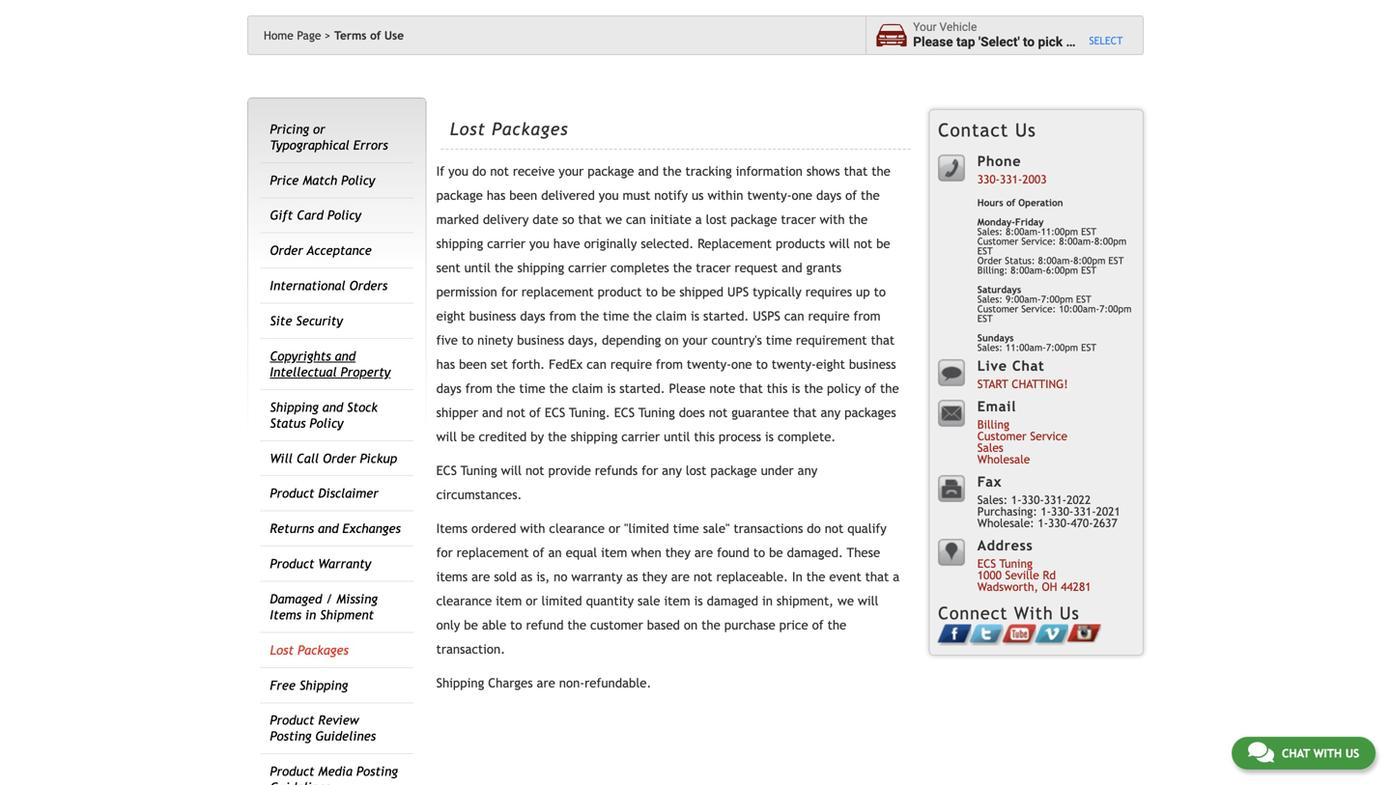 Task type: describe. For each thing, give the bounding box(es) containing it.
331- inside phone 330-331-2003
[[1000, 172, 1023, 186]]

us for chat
[[1346, 747, 1360, 761]]

package up 'marked'
[[436, 188, 483, 203]]

up
[[856, 285, 870, 300]]

chat with us link
[[1232, 737, 1376, 770]]

damaged.
[[787, 546, 844, 561]]

0 horizontal spatial any
[[662, 464, 682, 478]]

five
[[436, 333, 458, 348]]

1 vertical spatial been
[[459, 357, 487, 372]]

charges
[[488, 676, 533, 691]]

package up "must"
[[588, 164, 634, 179]]

is down shipped
[[691, 309, 700, 324]]

completes
[[611, 261, 669, 276]]

customer inside email billing customer service sales wholesale
[[978, 429, 1027, 443]]

are up based
[[671, 570, 690, 585]]

initiate
[[650, 212, 692, 227]]

0 horizontal spatial claim
[[572, 381, 603, 396]]

does
[[679, 406, 705, 421]]

be down transactions
[[769, 546, 783, 561]]

not up damaged
[[694, 570, 713, 585]]

be left shipped
[[662, 285, 676, 300]]

2 horizontal spatial or
[[609, 521, 621, 536]]

product disclaimer link
[[270, 486, 379, 501]]

1 horizontal spatial eight
[[816, 357, 845, 372]]

returns and exchanges
[[270, 521, 401, 536]]

8:00am- up 9:00am-
[[1011, 265, 1046, 276]]

policy inside shipping and stock status policy
[[310, 416, 344, 431]]

on inside items ordered with clearance or "limited time sale" transactions do not qualify for replacement of an equal item when they are found to be damaged. these items are sold as is, no warranty as they are not replaceable. in the event that a clearance item or limited quantity sale item is damaged in shipment, we will only be able to refund the customer based on the purchase price of the transaction.
[[684, 618, 698, 633]]

with inside "if you do not receive your package and the tracking information shows that the package has been delivered you must notify us within twenty-one days of the marked delivery date so that we can initiate a lost package tracer with the shipping carrier you have originally selected. replacement products will not be sent until the shipping carrier completes the tracer request and grants permission for replacement product to be shipped ups typically requires up to eight business days from the time the claim is started. usps can require from five to ninety business days, depending on your country's time requirement that has been set forth. fedex can require from twenty-one to twenty-eight business days from the time the claim is started. please note that this is the policy of the shipper and not of ecs tuning. ecs tuning does not guarantee that any packages will be credited by the shipping carrier until this process is complete."
[[820, 212, 845, 227]]

2 horizontal spatial you
[[599, 188, 619, 203]]

price
[[270, 173, 299, 188]]

wadsworth,
[[978, 580, 1039, 594]]

1 vertical spatial carrier
[[568, 261, 607, 276]]

customer
[[591, 618, 643, 633]]

for inside ecs tuning will not provide refunds for any lost package under any circumstances.
[[642, 464, 658, 478]]

site security link
[[270, 314, 343, 329]]

product for product media posting guidelines
[[270, 765, 315, 780]]

a inside your vehicle please tap 'select' to pick a vehicle
[[1066, 34, 1073, 50]]

1 vertical spatial shipping
[[518, 261, 565, 276]]

1 horizontal spatial packages
[[492, 119, 569, 139]]

damaged
[[270, 592, 322, 607]]

shipping down lost packages link at the bottom of page
[[300, 678, 348, 693]]

live chat start chatting!
[[978, 358, 1069, 391]]

is left policy
[[792, 381, 801, 396]]

start
[[978, 377, 1009, 391]]

3 sales: from the top
[[978, 342, 1003, 353]]

330- down 2022
[[1049, 516, 1071, 530]]

any inside "if you do not receive your package and the tracking information shows that the package has been delivered you must notify us within twenty-one days of the marked delivery date so that we can initiate a lost package tracer with the shipping carrier you have originally selected. replacement products will not be sent until the shipping carrier completes the tracer request and grants permission for replacement product to be shipped ups typically requires up to eight business days from the time the claim is started. usps can require from five to ninety business days, depending on your country's time requirement that has been set forth. fedex can require from twenty-one to twenty-eight business days from the time the claim is started. please note that this is the policy of the shipper and not of ecs tuning. ecs tuning does not guarantee that any packages will be credited by the shipping carrier until this process is complete."
[[821, 406, 841, 421]]

replacement inside items ordered with clearance or "limited time sale" transactions do not qualify for replacement of an equal item when they are found to be damaged. these items are sold as is, no warranty as they are not replaceable. in the event that a clearance item or limited quantity sale item is damaged in shipment, we will only be able to refund the customer based on the purchase price of the transaction.
[[457, 546, 529, 561]]

0 vertical spatial business
[[469, 309, 516, 324]]

in
[[792, 570, 803, 585]]

0 horizontal spatial your
[[559, 164, 584, 179]]

by
[[531, 430, 544, 445]]

to down completes at the left top
[[646, 285, 658, 300]]

0 vertical spatial days
[[817, 188, 842, 203]]

days,
[[568, 333, 598, 348]]

these
[[847, 546, 881, 561]]

from up days,
[[549, 309, 577, 324]]

ecs right tuning.
[[614, 406, 635, 421]]

international
[[270, 278, 346, 293]]

pickup
[[360, 451, 397, 466]]

330- up wholesale:
[[1022, 493, 1044, 507]]

and up credited
[[482, 406, 503, 421]]

to right 'able'
[[510, 618, 522, 633]]

lost inside ecs tuning will not provide refunds for any lost package under any circumstances.
[[686, 464, 707, 478]]

1 horizontal spatial clearance
[[549, 521, 605, 536]]

a inside items ordered with clearance or "limited time sale" transactions do not qualify for replacement of an equal item when they are found to be damaged. these items are sold as is, no warranty as they are not replaceable. in the event that a clearance item or limited quantity sale item is damaged in shipment, we will only be able to refund the customer based on the purchase price of the transaction.
[[893, 570, 900, 585]]

guidelines for media
[[270, 781, 331, 786]]

2 horizontal spatial item
[[664, 594, 691, 609]]

8:00am- up status:
[[1006, 226, 1041, 237]]

are left non-
[[537, 676, 556, 691]]

oh
[[1042, 580, 1058, 594]]

in inside damaged / missing items in shipment
[[305, 608, 316, 623]]

1 horizontal spatial any
[[798, 464, 818, 478]]

contact
[[939, 119, 1009, 141]]

for inside "if you do not receive your package and the tracking information shows that the package has been delivered you must notify us within twenty-one days of the marked delivery date so that we can initiate a lost package tracer with the shipping carrier you have originally selected. replacement products will not be sent until the shipping carrier completes the tracer request and grants permission for replacement product to be shipped ups typically requires up to eight business days from the time the claim is started. usps can require from five to ninety business days, depending on your country's time requirement that has been set forth. fedex can require from twenty-one to twenty-eight business days from the time the claim is started. please note that this is the policy of the shipper and not of ecs tuning. ecs tuning does not guarantee that any packages will be credited by the shipping carrier until this process is complete."
[[501, 285, 518, 300]]

phone
[[978, 153, 1022, 169]]

1 vertical spatial one
[[732, 357, 752, 372]]

1- right wholesale:
[[1038, 516, 1049, 530]]

1 horizontal spatial your
[[683, 333, 708, 348]]

to right five
[[462, 333, 474, 348]]

vehicle
[[940, 20, 977, 34]]

please inside "if you do not receive your package and the tracking information shows that the package has been delivered you must notify us within twenty-one days of the marked delivery date so that we can initiate a lost package tracer with the shipping carrier you have originally selected. replacement products will not be sent until the shipping carrier completes the tracer request and grants permission for replacement product to be shipped ups typically requires up to eight business days from the time the claim is started. usps can require from five to ninety business days, depending on your country's time requirement that has been set forth. fedex can require from twenty-one to twenty-eight business days from the time the claim is started. please note that this is the policy of the shipper and not of ecs tuning. ecs tuning does not guarantee that any packages will be credited by the shipping carrier until this process is complete."
[[669, 381, 706, 396]]

order inside hours of operation monday-friday sales: 8:00am-11:00pm est customer service: 8:00am-8:00pm est order status: 8:00am-8:00pm est billing: 8:00am-6:00pm est saturdays sales: 9:00am-7:00pm est customer service: 10:00am-7:00pm est sundays sales: 11:00am-7:00pm est
[[978, 255, 1002, 266]]

from down up at top right
[[854, 309, 881, 324]]

1 horizontal spatial item
[[601, 546, 627, 561]]

shipping for shipping and stock status policy
[[270, 400, 319, 415]]

package up replacement
[[731, 212, 777, 227]]

home
[[264, 29, 294, 42]]

note
[[710, 381, 736, 396]]

do inside "if you do not receive your package and the tracking information shows that the package has been delivered you must notify us within twenty-one days of the marked delivery date so that we can initiate a lost package tracer with the shipping carrier you have originally selected. replacement products will not be sent until the shipping carrier completes the tracer request and grants permission for replacement product to be shipped ups typically requires up to eight business days from the time the claim is started. usps can require from five to ninety business days, depending on your country's time requirement that has been set forth. fedex can require from twenty-one to twenty-eight business days from the time the claim is started. please note that this is the policy of the shipper and not of ecs tuning. ecs tuning does not guarantee that any packages will be credited by the shipping carrier until this process is complete."
[[472, 164, 486, 179]]

chat inside live chat start chatting!
[[1013, 358, 1045, 374]]

set
[[491, 357, 508, 372]]

shipping for shipping charges are non-refundable.
[[436, 676, 484, 691]]

and down product disclaimer link
[[318, 521, 339, 536]]

sent
[[436, 261, 461, 276]]

1 vertical spatial business
[[517, 333, 564, 348]]

0 vertical spatial has
[[487, 188, 506, 203]]

7:00pm down the 10:00am-
[[1046, 342, 1079, 353]]

not up up at top right
[[854, 236, 873, 251]]

with
[[1014, 603, 1054, 624]]

1000
[[978, 569, 1002, 582]]

vehicle
[[1077, 34, 1119, 50]]

that right so
[[578, 212, 602, 227]]

1 vertical spatial they
[[642, 570, 668, 585]]

0 vertical spatial shipping
[[436, 236, 483, 251]]

1 service: from the top
[[1022, 236, 1057, 247]]

to right up at top right
[[874, 285, 886, 300]]

in inside items ordered with clearance or "limited time sale" transactions do not qualify for replacement of an equal item when they are found to be damaged. these items are sold as is, no warranty as they are not replaceable. in the event that a clearance item or limited quantity sale item is damaged in shipment, we will only be able to refund the customer based on the purchase price of the transaction.
[[762, 594, 773, 609]]

use
[[385, 29, 404, 42]]

product disclaimer
[[270, 486, 379, 501]]

2021
[[1097, 505, 1121, 518]]

sale
[[638, 594, 660, 609]]

time down product
[[603, 309, 629, 324]]

that up guarantee
[[739, 381, 763, 396]]

0 vertical spatial until
[[464, 261, 491, 276]]

have
[[554, 236, 580, 251]]

0 vertical spatial lost
[[450, 119, 486, 139]]

home page link
[[264, 29, 331, 42]]

0 vertical spatial been
[[510, 188, 538, 203]]

are down 'sale"'
[[695, 546, 713, 561]]

permission
[[436, 285, 497, 300]]

replacement
[[698, 236, 772, 251]]

0 horizontal spatial carrier
[[487, 236, 526, 251]]

based
[[647, 618, 680, 633]]

1 vertical spatial 8:00pm
[[1074, 255, 1106, 266]]

package inside ecs tuning will not provide refunds for any lost package under any circumstances.
[[711, 464, 757, 478]]

sales link
[[978, 441, 1004, 455]]

international orders link
[[270, 278, 388, 293]]

security
[[296, 314, 343, 329]]

6:00pm
[[1046, 265, 1079, 276]]

will up grants
[[829, 236, 850, 251]]

lost packages link
[[270, 643, 349, 658]]

media
[[318, 765, 353, 780]]

is inside items ordered with clearance or "limited time sale" transactions do not qualify for replacement of an equal item when they are found to be damaged. these items are sold as is, no warranty as they are not replaceable. in the event that a clearance item or limited quantity sale item is damaged in shipment, we will only be able to refund the customer based on the purchase price of the transaction.
[[694, 594, 703, 609]]

requirement
[[796, 333, 867, 348]]

1 customer from the top
[[978, 236, 1019, 247]]

errors
[[353, 138, 388, 153]]

not left receive
[[490, 164, 509, 179]]

time down usps
[[766, 333, 792, 348]]

order acceptance
[[270, 243, 372, 258]]

8:00am- down 11:00pm
[[1038, 255, 1074, 266]]

wholesale
[[978, 453, 1031, 466]]

0 horizontal spatial lost packages
[[270, 643, 349, 658]]

2 vertical spatial can
[[587, 357, 607, 372]]

2 vertical spatial carrier
[[622, 430, 660, 445]]

sales: inside "fax sales: 1-330-331-2022 purchasing: 1-330-331-2021 wholesale: 1-330-470-2637"
[[978, 493, 1008, 507]]

2 horizontal spatial business
[[849, 357, 896, 372]]

product warranty link
[[270, 557, 371, 572]]

shipping and stock status policy
[[270, 400, 378, 431]]

from down depending
[[656, 357, 683, 372]]

1 vertical spatial require
[[611, 357, 652, 372]]

address ecs tuning 1000 seville rd wadsworth, oh 44281
[[978, 538, 1092, 594]]

start chatting! link
[[978, 377, 1069, 391]]

2 sales: from the top
[[978, 294, 1003, 305]]

price match policy link
[[270, 173, 375, 188]]

damaged / missing items in shipment
[[270, 592, 378, 623]]

items
[[436, 570, 468, 585]]

not down note
[[709, 406, 728, 421]]

1 horizontal spatial one
[[792, 188, 813, 203]]

requires
[[806, 285, 852, 300]]

0 vertical spatial eight
[[436, 309, 465, 324]]

wholesale link
[[978, 453, 1031, 466]]

"limited
[[624, 521, 669, 536]]

is up tuning.
[[607, 381, 616, 396]]

credited
[[479, 430, 527, 445]]

0 horizontal spatial order
[[270, 243, 303, 258]]

1 horizontal spatial 331-
[[1044, 493, 1067, 507]]

7:00pm right 9:00am-
[[1100, 303, 1132, 315]]

and inside shipping and stock status policy
[[322, 400, 343, 415]]

/
[[326, 592, 333, 607]]

1 vertical spatial until
[[664, 430, 690, 445]]

items inside items ordered with clearance or "limited time sale" transactions do not qualify for replacement of an equal item when they are found to be damaged. these items are sold as is, no warranty as they are not replaceable. in the event that a clearance item or limited quantity sale item is damaged in shipment, we will only be able to refund the customer based on the purchase price of the transaction.
[[436, 521, 468, 536]]

price
[[780, 618, 809, 633]]

product review posting guidelines
[[270, 713, 376, 744]]

chat with us
[[1282, 747, 1360, 761]]

1 vertical spatial clearance
[[436, 594, 492, 609]]

and down products
[[782, 261, 803, 276]]

1 horizontal spatial claim
[[656, 309, 687, 324]]

0 vertical spatial lost packages
[[450, 119, 569, 139]]

twenty- up note
[[687, 357, 732, 372]]

be right only
[[464, 618, 478, 633]]

transactions
[[734, 521, 803, 536]]

non-
[[559, 676, 585, 691]]

replacement inside "if you do not receive your package and the tracking information shows that the package has been delivered you must notify us within twenty-one days of the marked delivery date so that we can initiate a lost package tracer with the shipping carrier you have originally selected. replacement products will not be sent until the shipping carrier completes the tracer request and grants permission for replacement product to be shipped ups typically requires up to eight business days from the time the claim is started. usps can require from five to ninety business days, depending on your country's time requirement that has been set forth. fedex can require from twenty-one to twenty-eight business days from the time the claim is started. please note that this is the policy of the shipper and not of ecs tuning. ecs tuning does not guarantee that any packages will be credited by the shipping carrier until this process is complete."
[[522, 285, 594, 300]]

not up damaged.
[[825, 521, 844, 536]]

that right 'shows'
[[844, 164, 868, 179]]

9:00am-
[[1006, 294, 1041, 305]]

0 horizontal spatial started.
[[620, 381, 665, 396]]

will call order pickup
[[270, 451, 397, 466]]

marked
[[436, 212, 479, 227]]

country's
[[712, 333, 762, 348]]

of inside hours of operation monday-friday sales: 8:00am-11:00pm est customer service: 8:00am-8:00pm est order status: 8:00am-8:00pm est billing: 8:00am-6:00pm est saturdays sales: 9:00am-7:00pm est customer service: 10:00am-7:00pm est sundays sales: 11:00am-7:00pm est
[[1007, 197, 1016, 208]]

0 horizontal spatial days
[[436, 381, 462, 396]]

470-
[[1071, 516, 1094, 530]]

within
[[708, 188, 744, 203]]

policy for price match policy
[[341, 173, 375, 188]]

tuning.
[[569, 406, 611, 421]]

refund
[[526, 618, 564, 633]]

that right requirement
[[871, 333, 895, 348]]

select
[[1090, 35, 1123, 47]]

card
[[297, 208, 324, 223]]

2 vertical spatial you
[[530, 236, 550, 251]]

be down shipper
[[461, 430, 475, 445]]

1 horizontal spatial chat
[[1282, 747, 1311, 761]]

billing
[[978, 418, 1010, 431]]

shows
[[807, 164, 840, 179]]

1- up wholesale:
[[1012, 493, 1022, 507]]

0 horizontal spatial lost
[[270, 643, 294, 658]]

limited
[[542, 594, 582, 609]]

us for connect
[[1060, 603, 1080, 624]]



Task type: locate. For each thing, give the bounding box(es) containing it.
for right permission
[[501, 285, 518, 300]]

time down forth. at the top left of the page
[[519, 381, 546, 396]]

0 vertical spatial this
[[767, 381, 788, 396]]

address
[[978, 538, 1034, 554]]

transaction.
[[436, 642, 506, 657]]

1 product from the top
[[270, 486, 315, 501]]

guidelines inside product media posting guidelines
[[270, 781, 331, 786]]

international orders
[[270, 278, 388, 293]]

quantity
[[586, 594, 634, 609]]

ecs left tuning.
[[545, 406, 566, 421]]

started. down depending
[[620, 381, 665, 396]]

carrier down delivery
[[487, 236, 526, 251]]

you left "must"
[[599, 188, 619, 203]]

0 horizontal spatial items
[[270, 608, 302, 623]]

0 vertical spatial service:
[[1022, 236, 1057, 247]]

ecs tuning will not provide refunds for any lost package under any circumstances.
[[436, 464, 818, 503]]

pricing or typographical errors
[[270, 122, 388, 153]]

for inside items ordered with clearance or "limited time sale" transactions do not qualify for replacement of an equal item when they are found to be damaged. these items are sold as is, no warranty as they are not replaceable. in the event that a clearance item or limited quantity sale item is damaged in shipment, we will only be able to refund the customer based on the purchase price of the transaction.
[[436, 546, 453, 561]]

2 product from the top
[[270, 557, 315, 572]]

2 horizontal spatial any
[[821, 406, 841, 421]]

time left 'sale"'
[[673, 521, 699, 536]]

0 vertical spatial packages
[[492, 119, 569, 139]]

the
[[663, 164, 682, 179], [872, 164, 891, 179], [861, 188, 880, 203], [849, 212, 868, 227], [495, 261, 514, 276], [673, 261, 692, 276], [580, 309, 599, 324], [633, 309, 652, 324], [496, 381, 515, 396], [549, 381, 568, 396], [804, 381, 823, 396], [880, 381, 899, 396], [548, 430, 567, 445], [807, 570, 826, 585], [568, 618, 587, 633], [702, 618, 721, 633], [828, 618, 847, 633]]

can right usps
[[785, 309, 805, 324]]

8:00am- up 6:00pm
[[1059, 236, 1095, 247]]

0 vertical spatial replacement
[[522, 285, 594, 300]]

1 vertical spatial days
[[520, 309, 546, 324]]

policy down errors
[[341, 173, 375, 188]]

order right call
[[323, 451, 356, 466]]

shipping down tuning.
[[571, 430, 618, 445]]

you down date
[[530, 236, 550, 251]]

0 vertical spatial lost
[[706, 212, 727, 227]]

purchase
[[725, 618, 776, 633]]

2 customer from the top
[[978, 303, 1019, 315]]

property
[[341, 365, 391, 380]]

1 horizontal spatial items
[[436, 521, 468, 536]]

1 vertical spatial lost packages
[[270, 643, 349, 658]]

posting down free
[[270, 729, 312, 744]]

that up complete.
[[793, 406, 817, 421]]

will down credited
[[501, 464, 522, 478]]

items inside damaged / missing items in shipment
[[270, 608, 302, 623]]

1 vertical spatial policy
[[327, 208, 361, 223]]

not inside ecs tuning will not provide refunds for any lost package under any circumstances.
[[526, 464, 545, 478]]

package
[[588, 164, 634, 179], [436, 188, 483, 203], [731, 212, 777, 227], [711, 464, 757, 478]]

status:
[[1005, 255, 1036, 266]]

qualify
[[848, 521, 887, 536]]

shipping inside shipping and stock status policy
[[270, 400, 319, 415]]

select link
[[1090, 35, 1123, 48]]

1 horizontal spatial started.
[[704, 309, 749, 324]]

usps
[[753, 309, 781, 324]]

tuning down 'address'
[[1000, 557, 1033, 570]]

if
[[436, 164, 445, 179]]

sale"
[[703, 521, 730, 536]]

comments image
[[1248, 741, 1275, 764]]

sales: down fax
[[978, 493, 1008, 507]]

2 vertical spatial us
[[1346, 747, 1360, 761]]

2 vertical spatial for
[[436, 546, 453, 561]]

0 horizontal spatial packages
[[298, 643, 349, 658]]

replaceable.
[[717, 570, 789, 585]]

days down 'shows'
[[817, 188, 842, 203]]

forth.
[[512, 357, 545, 372]]

posting inside product review posting guidelines
[[270, 729, 312, 744]]

exchanges
[[343, 521, 401, 536]]

2 vertical spatial with
[[1314, 747, 1342, 761]]

330- inside phone 330-331-2003
[[978, 172, 1000, 186]]

1 vertical spatial you
[[599, 188, 619, 203]]

2 horizontal spatial for
[[642, 464, 658, 478]]

we inside "if you do not receive your package and the tracking information shows that the package has been delivered you must notify us within twenty-one days of the marked delivery date so that we can initiate a lost package tracer with the shipping carrier you have originally selected. replacement products will not be sent until the shipping carrier completes the tracer request and grants permission for replacement product to be shipped ups typically requires up to eight business days from the time the claim is started. usps can require from five to ninety business days, depending on your country's time requirement that has been set forth. fedex can require from twenty-one to twenty-eight business days from the time the claim is started. please note that this is the policy of the shipper and not of ecs tuning. ecs tuning does not guarantee that any packages will be credited by the shipping carrier until this process is complete."
[[606, 212, 622, 227]]

with inside items ordered with clearance or "limited time sale" transactions do not qualify for replacement of an equal item when they are found to be damaged. these items are sold as is, no warranty as they are not replaceable. in the event that a clearance item or limited quantity sale item is damaged in shipment, we will only be able to refund the customer based on the purchase price of the transaction.
[[520, 521, 546, 536]]

product
[[598, 285, 642, 300]]

ecs up circumstances.
[[436, 464, 457, 478]]

with right comments 'icon'
[[1314, 747, 1342, 761]]

0 vertical spatial clearance
[[549, 521, 605, 536]]

tuning inside "if you do not receive your package and the tracking information shows that the package has been delivered you must notify us within twenty-one days of the marked delivery date so that we can initiate a lost package tracer with the shipping carrier you have originally selected. replacement products will not be sent until the shipping carrier completes the tracer request and grants permission for replacement product to be shipped ups typically requires up to eight business days from the time the claim is started. usps can require from five to ninety business days, depending on your country's time requirement that has been set forth. fedex can require from twenty-one to twenty-eight business days from the time the claim is started. please note that this is the policy of the shipper and not of ecs tuning. ecs tuning does not guarantee that any packages will be credited by the shipping carrier until this process is complete."
[[639, 406, 675, 421]]

ecs inside ecs tuning will not provide refunds for any lost package under any circumstances.
[[436, 464, 457, 478]]

will down the event
[[858, 594, 879, 609]]

billing:
[[978, 265, 1008, 276]]

pick
[[1038, 34, 1063, 50]]

0 horizontal spatial require
[[611, 357, 652, 372]]

connect with us
[[939, 603, 1080, 624]]

0 vertical spatial guidelines
[[315, 729, 376, 744]]

1 horizontal spatial require
[[808, 309, 850, 324]]

days up forth. at the top left of the page
[[520, 309, 546, 324]]

2 horizontal spatial us
[[1346, 747, 1360, 761]]

for right refunds
[[642, 464, 658, 478]]

1 vertical spatial this
[[694, 430, 715, 445]]

business up forth. at the top left of the page
[[517, 333, 564, 348]]

1 vertical spatial lost
[[270, 643, 294, 658]]

shipping down "transaction."
[[436, 676, 484, 691]]

7:00pm down 6:00pm
[[1041, 294, 1074, 305]]

that
[[844, 164, 868, 179], [578, 212, 602, 227], [871, 333, 895, 348], [739, 381, 763, 396], [793, 406, 817, 421], [866, 570, 889, 585]]

ecs inside address ecs tuning 1000 seville rd wadsworth, oh 44281
[[978, 557, 997, 570]]

provide
[[548, 464, 591, 478]]

posting for product media posting guidelines
[[356, 765, 398, 780]]

connect
[[939, 603, 1008, 624]]

product for product review posting guidelines
[[270, 713, 315, 728]]

0 vertical spatial do
[[472, 164, 486, 179]]

shipping charges are non-refundable.
[[436, 676, 652, 691]]

1 vertical spatial eight
[[816, 357, 845, 372]]

shipping and stock status policy link
[[270, 400, 378, 431]]

2 horizontal spatial 331-
[[1074, 505, 1097, 518]]

to up replaceable.
[[754, 546, 766, 561]]

they up the sale
[[642, 570, 668, 585]]

2 vertical spatial or
[[526, 594, 538, 609]]

be right products
[[877, 236, 891, 251]]

tuning inside address ecs tuning 1000 seville rd wadsworth, oh 44281
[[1000, 557, 1033, 570]]

lost
[[706, 212, 727, 227], [686, 464, 707, 478]]

product inside product review posting guidelines
[[270, 713, 315, 728]]

1 horizontal spatial been
[[510, 188, 538, 203]]

terms of use
[[334, 29, 404, 42]]

2 vertical spatial a
[[893, 570, 900, 585]]

been down receive
[[510, 188, 538, 203]]

started. up country's
[[704, 309, 749, 324]]

you
[[449, 164, 469, 179], [599, 188, 619, 203], [530, 236, 550, 251]]

8:00pm
[[1095, 236, 1127, 247], [1074, 255, 1106, 266]]

do inside items ordered with clearance or "limited time sale" transactions do not qualify for replacement of an equal item when they are found to be damaged. these items are sold as is, no warranty as they are not replaceable. in the event that a clearance item or limited quantity sale item is damaged in shipment, we will only be able to refund the customer based on the purchase price of the transaction.
[[807, 521, 821, 536]]

1 vertical spatial tracer
[[696, 261, 731, 276]]

1 horizontal spatial business
[[517, 333, 564, 348]]

as down when
[[627, 570, 638, 585]]

0 horizontal spatial on
[[665, 333, 679, 348]]

shipping down 'marked'
[[436, 236, 483, 251]]

orders
[[349, 278, 388, 293]]

posting for product review posting guidelines
[[270, 729, 312, 744]]

0 vertical spatial policy
[[341, 173, 375, 188]]

packages
[[845, 406, 897, 421]]

a down "us"
[[696, 212, 702, 227]]

2 vertical spatial shipping
[[571, 430, 618, 445]]

has down five
[[436, 357, 455, 372]]

0 vertical spatial can
[[626, 212, 646, 227]]

carrier
[[487, 236, 526, 251], [568, 261, 607, 276], [622, 430, 660, 445]]

event
[[830, 570, 862, 585]]

8:00pm down 11:00pm
[[1074, 255, 1106, 266]]

product down free
[[270, 713, 315, 728]]

rd
[[1043, 569, 1056, 582]]

1 vertical spatial tuning
[[461, 464, 497, 478]]

1 horizontal spatial order
[[323, 451, 356, 466]]

page
[[297, 29, 321, 42]]

2 vertical spatial days
[[436, 381, 462, 396]]

shipper
[[436, 406, 478, 421]]

0 vertical spatial customer
[[978, 236, 1019, 247]]

0 vertical spatial they
[[666, 546, 691, 561]]

4 sales: from the top
[[978, 493, 1008, 507]]

order down gift
[[270, 243, 303, 258]]

business
[[469, 309, 516, 324], [517, 333, 564, 348], [849, 357, 896, 372]]

missing
[[337, 592, 378, 607]]

2 as from the left
[[627, 570, 638, 585]]

delivered
[[541, 188, 595, 203]]

0 vertical spatial require
[[808, 309, 850, 324]]

sales: down billing:
[[978, 294, 1003, 305]]

guidelines down review
[[315, 729, 376, 744]]

notify
[[655, 188, 688, 203]]

tuning up circumstances.
[[461, 464, 497, 478]]

0 horizontal spatial a
[[696, 212, 702, 227]]

chat right comments 'icon'
[[1282, 747, 1311, 761]]

2 vertical spatial tuning
[[1000, 557, 1033, 570]]

0 horizontal spatial do
[[472, 164, 486, 179]]

site security
[[270, 314, 343, 329]]

lost inside "if you do not receive your package and the tracking information shows that the package has been delivered you must notify us within twenty-one days of the marked delivery date so that we can initiate a lost package tracer with the shipping carrier you have originally selected. replacement products will not be sent until the shipping carrier completes the tracer request and grants permission for replacement product to be shipped ups typically requires up to eight business days from the time the claim is started. usps can require from five to ninety business days, depending on your country's time requirement that has been set forth. fedex can require from twenty-one to twenty-eight business days from the time the claim is started. please note that this is the policy of the shipper and not of ecs tuning. ecs tuning does not guarantee that any packages will be credited by the shipping carrier until this process is complete."
[[706, 212, 727, 227]]

to down country's
[[756, 357, 768, 372]]

one down country's
[[732, 357, 752, 372]]

1 vertical spatial we
[[838, 594, 854, 609]]

on inside "if you do not receive your package and the tracking information shows that the package has been delivered you must notify us within twenty-one days of the marked delivery date so that we can initiate a lost package tracer with the shipping carrier you have originally selected. replacement products will not be sent until the shipping carrier completes the tracer request and grants permission for replacement product to be shipped ups typically requires up to eight business days from the time the claim is started. usps can require from five to ninety business days, depending on your country's time requirement that has been set forth. fedex can require from twenty-one to twenty-eight business days from the time the claim is started. please note that this is the policy of the shipper and not of ecs tuning. ecs tuning does not guarantee that any packages will be credited by the shipping carrier until this process is complete."
[[665, 333, 679, 348]]

copyrights and intellectual property link
[[270, 349, 391, 380]]

shipment
[[320, 608, 374, 623]]

11:00pm
[[1041, 226, 1079, 237]]

0 vertical spatial claim
[[656, 309, 687, 324]]

item up warranty
[[601, 546, 627, 561]]

1 vertical spatial has
[[436, 357, 455, 372]]

package down process
[[711, 464, 757, 478]]

carrier up refunds
[[622, 430, 660, 445]]

1 horizontal spatial or
[[526, 594, 538, 609]]

policy for gift card policy
[[327, 208, 361, 223]]

that inside items ordered with clearance or "limited time sale" transactions do not qualify for replacement of an equal item when they are found to be damaged. these items are sold as is, no warranty as they are not replaceable. in the event that a clearance item or limited quantity sale item is damaged in shipment, we will only be able to refund the customer based on the purchase price of the transaction.
[[866, 570, 889, 585]]

1 horizontal spatial for
[[501, 285, 518, 300]]

a inside "if you do not receive your package and the tracking information shows that the package has been delivered you must notify us within twenty-one days of the marked delivery date so that we can initiate a lost package tracer with the shipping carrier you have originally selected. replacement products will not be sent until the shipping carrier completes the tracer request and grants permission for replacement product to be shipped ups typically requires up to eight business days from the time the claim is started. usps can require from five to ninety business days, depending on your country's time requirement that has been set forth. fedex can require from twenty-one to twenty-eight business days from the time the claim is started. please note that this is the policy of the shipper and not of ecs tuning. ecs tuning does not guarantee that any packages will be credited by the shipping carrier until this process is complete."
[[696, 212, 702, 227]]

site
[[270, 314, 292, 329]]

carrier down have
[[568, 261, 607, 276]]

and up "must"
[[638, 164, 659, 179]]

gift
[[270, 208, 293, 223]]

sales: up live
[[978, 342, 1003, 353]]

time inside items ordered with clearance or "limited time sale" transactions do not qualify for replacement of an equal item when they are found to be damaged. these items are sold as is, no warranty as they are not replaceable. in the event that a clearance item or limited quantity sale item is damaged in shipment, we will only be able to refund the customer based on the purchase price of the transaction.
[[673, 521, 699, 536]]

3 customer from the top
[[978, 429, 1027, 443]]

pricing
[[270, 122, 309, 137]]

phone 330-331-2003
[[978, 153, 1047, 186]]

terms
[[334, 29, 367, 42]]

and
[[638, 164, 659, 179], [782, 261, 803, 276], [335, 349, 356, 364], [322, 400, 343, 415], [482, 406, 503, 421], [318, 521, 339, 536]]

0 vertical spatial posting
[[270, 729, 312, 744]]

ecs down 'address'
[[978, 557, 997, 570]]

home page
[[264, 29, 321, 42]]

0 horizontal spatial tracer
[[696, 261, 731, 276]]

4 product from the top
[[270, 765, 315, 780]]

fax sales: 1-330-331-2022 purchasing: 1-330-331-2021 wholesale: 1-330-470-2637
[[978, 474, 1121, 530]]

twenty- down requirement
[[772, 357, 816, 372]]

order acceptance link
[[270, 243, 372, 258]]

circumstances.
[[436, 488, 522, 503]]

3 product from the top
[[270, 713, 315, 728]]

0 horizontal spatial item
[[496, 594, 522, 609]]

1 horizontal spatial as
[[627, 570, 638, 585]]

policy right card
[[327, 208, 361, 223]]

0 vertical spatial we
[[606, 212, 622, 227]]

0 vertical spatial tuning
[[639, 406, 675, 421]]

from down set
[[466, 381, 493, 396]]

receive
[[513, 164, 555, 179]]

1 horizontal spatial on
[[684, 618, 698, 633]]

equal
[[566, 546, 597, 561]]

clearance
[[549, 521, 605, 536], [436, 594, 492, 609]]

please
[[913, 34, 953, 50], [669, 381, 706, 396]]

0 horizontal spatial this
[[694, 430, 715, 445]]

will inside items ordered with clearance or "limited time sale" transactions do not qualify for replacement of an equal item when they are found to be damaged. these items are sold as is, no warranty as they are not replaceable. in the event that a clearance item or limited quantity sale item is damaged in shipment, we will only be able to refund the customer based on the purchase price of the transaction.
[[858, 594, 879, 609]]

0 vertical spatial you
[[449, 164, 469, 179]]

for up items in the bottom left of the page
[[436, 546, 453, 561]]

product for product disclaimer
[[270, 486, 315, 501]]

or down is,
[[526, 594, 538, 609]]

service:
[[1022, 236, 1057, 247], [1022, 303, 1057, 315]]

1 horizontal spatial has
[[487, 188, 506, 203]]

items
[[436, 521, 468, 536], [270, 608, 302, 623]]

1 horizontal spatial can
[[626, 212, 646, 227]]

policy
[[341, 173, 375, 188], [327, 208, 361, 223], [310, 416, 344, 431]]

1 vertical spatial guidelines
[[270, 781, 331, 786]]

1 vertical spatial or
[[609, 521, 621, 536]]

gift card policy link
[[270, 208, 361, 223]]

1 sales: from the top
[[978, 226, 1003, 237]]

0 horizontal spatial in
[[305, 608, 316, 623]]

2 service: from the top
[[1022, 303, 1057, 315]]

or inside pricing or typographical errors
[[313, 122, 325, 137]]

1 as from the left
[[521, 570, 533, 585]]

0 horizontal spatial us
[[1016, 119, 1037, 141]]

a right the event
[[893, 570, 900, 585]]

1 horizontal spatial with
[[820, 212, 845, 227]]

packages up receive
[[492, 119, 569, 139]]

2 horizontal spatial can
[[785, 309, 805, 324]]

product inside product media posting guidelines
[[270, 765, 315, 780]]

product media posting guidelines link
[[270, 765, 398, 786]]

complete.
[[778, 430, 836, 445]]

we inside items ordered with clearance or "limited time sale" transactions do not qualify for replacement of an equal item when they are found to be damaged. these items are sold as is, no warranty as they are not replaceable. in the event that a clearance item or limited quantity sale item is damaged in shipment, we will only be able to refund the customer based on the purchase price of the transaction.
[[838, 594, 854, 609]]

1- left 2022
[[1041, 505, 1052, 518]]

0 vertical spatial please
[[913, 34, 953, 50]]

1 vertical spatial with
[[520, 521, 546, 536]]

guidelines inside product review posting guidelines
[[315, 729, 376, 744]]

0 horizontal spatial chat
[[1013, 358, 1045, 374]]

0 vertical spatial or
[[313, 122, 325, 137]]

are left sold
[[472, 570, 490, 585]]

not up credited
[[507, 406, 526, 421]]

service: left the 10:00am-
[[1022, 303, 1057, 315]]

1 vertical spatial do
[[807, 521, 821, 536]]

2 horizontal spatial carrier
[[622, 430, 660, 445]]

and inside copyrights and intellectual property
[[335, 349, 356, 364]]

330- left 2637
[[1052, 505, 1074, 518]]

on
[[665, 333, 679, 348], [684, 618, 698, 633]]

do right if
[[472, 164, 486, 179]]

will down shipper
[[436, 430, 457, 445]]

0 vertical spatial one
[[792, 188, 813, 203]]

for
[[501, 285, 518, 300], [642, 464, 658, 478], [436, 546, 453, 561]]

copyrights and intellectual property
[[270, 349, 391, 380]]

depending
[[602, 333, 661, 348]]

twenty- down 'information'
[[747, 188, 792, 203]]

1 vertical spatial your
[[683, 333, 708, 348]]

until down does
[[664, 430, 690, 445]]

0 horizontal spatial 331-
[[1000, 172, 1023, 186]]

product down returns on the bottom of page
[[270, 557, 315, 572]]

2 horizontal spatial shipping
[[571, 430, 618, 445]]

do
[[472, 164, 486, 179], [807, 521, 821, 536]]

please down 'your'
[[913, 34, 953, 50]]

guidelines for review
[[315, 729, 376, 744]]

from
[[549, 309, 577, 324], [854, 309, 881, 324], [656, 357, 683, 372], [466, 381, 493, 396]]

1 horizontal spatial us
[[1060, 603, 1080, 624]]

with right ordered
[[520, 521, 546, 536]]

is left damaged
[[694, 594, 703, 609]]

will
[[270, 451, 293, 466]]

1 horizontal spatial shipping
[[518, 261, 565, 276]]

disclaimer
[[318, 486, 379, 501]]

price match policy
[[270, 173, 375, 188]]

to inside your vehicle please tap 'select' to pick a vehicle
[[1023, 34, 1035, 50]]

posting inside product media posting guidelines
[[356, 765, 398, 780]]

policy
[[827, 381, 861, 396]]

will inside ecs tuning will not provide refunds for any lost package under any circumstances.
[[501, 464, 522, 478]]

is down guarantee
[[765, 430, 774, 445]]

us up phone
[[1016, 119, 1037, 141]]

free shipping
[[270, 678, 348, 693]]

0 horizontal spatial or
[[313, 122, 325, 137]]

1 horizontal spatial lost packages
[[450, 119, 569, 139]]

1 vertical spatial posting
[[356, 765, 398, 780]]

refunds
[[595, 464, 638, 478]]

status
[[270, 416, 306, 431]]

product left "media"
[[270, 765, 315, 780]]

please inside your vehicle please tap 'select' to pick a vehicle
[[913, 34, 953, 50]]

1 horizontal spatial tracer
[[781, 212, 816, 227]]

product for product warranty
[[270, 557, 315, 572]]

tuning inside ecs tuning will not provide refunds for any lost package under any circumstances.
[[461, 464, 497, 478]]

1 vertical spatial claim
[[572, 381, 603, 396]]

any right under
[[798, 464, 818, 478]]

one down 'shows'
[[792, 188, 813, 203]]

of
[[370, 29, 381, 42], [846, 188, 857, 203], [1007, 197, 1016, 208], [865, 381, 877, 396], [530, 406, 541, 421], [533, 546, 545, 561], [812, 618, 824, 633]]

sales: down hours
[[978, 226, 1003, 237]]

a
[[1066, 34, 1073, 50], [696, 212, 702, 227], [893, 570, 900, 585]]

0 vertical spatial 8:00pm
[[1095, 236, 1127, 247]]

products
[[776, 236, 826, 251]]

us right comments 'icon'
[[1346, 747, 1360, 761]]

lost packages up the free shipping
[[270, 643, 349, 658]]

2 horizontal spatial with
[[1314, 747, 1342, 761]]

this up guarantee
[[767, 381, 788, 396]]

1 vertical spatial replacement
[[457, 546, 529, 561]]



Task type: vqa. For each thing, say whether or not it's contained in the screenshot.
sent
yes



